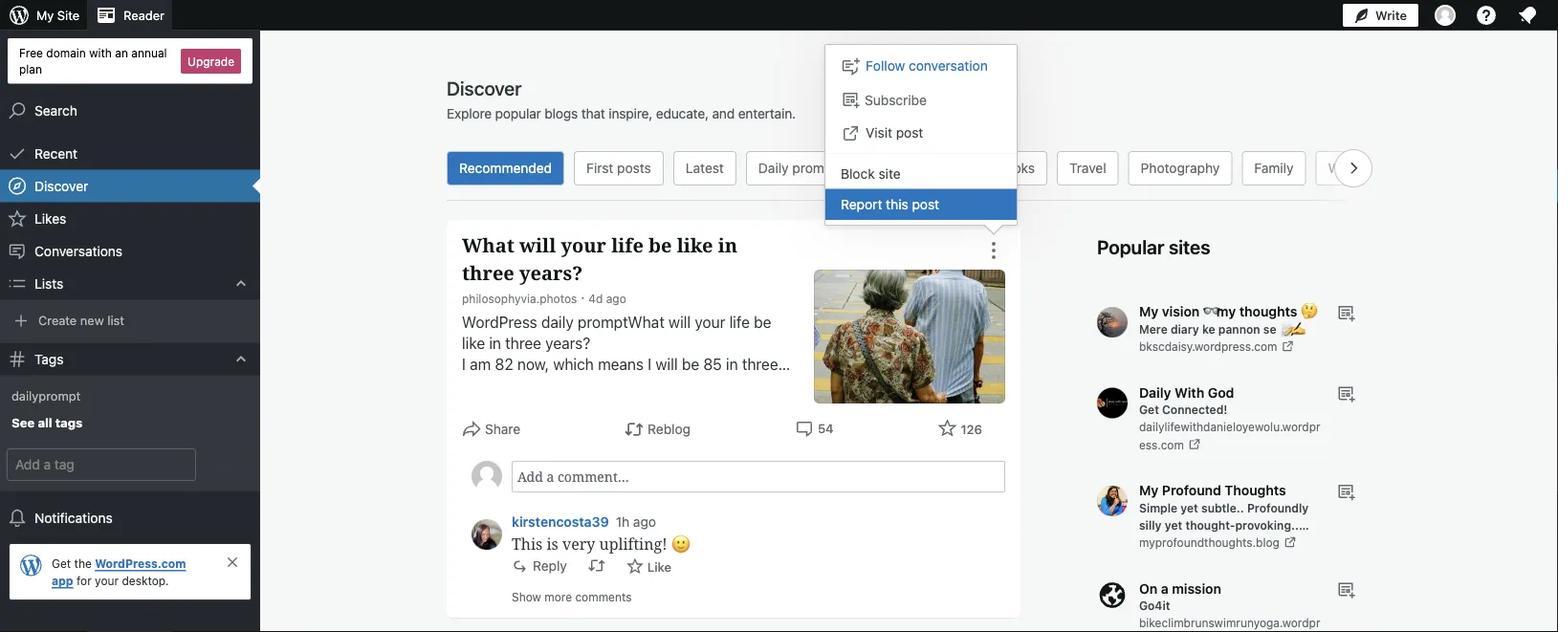 Task type: locate. For each thing, give the bounding box(es) containing it.
keyboard_arrow_down image for tags
[[231, 350, 251, 369]]

with inside free domain with an annual plan
[[89, 46, 112, 59]]

daily inside the daily with god get connected!
[[1139, 384, 1171, 400]]

three right these at left bottom
[[576, 418, 612, 437]]

0 vertical spatial get
[[1139, 403, 1159, 417]]

0 vertical spatial yet
[[1181, 501, 1198, 515]]

get inside the daily with god get connected!
[[1139, 403, 1159, 417]]

connected!
[[1162, 403, 1227, 417]]

yet
[[1181, 501, 1198, 515], [1165, 518, 1182, 532]]

my site link
[[0, 0, 87, 31]]

this
[[886, 197, 908, 212]]

care?
[[462, 397, 500, 416], [598, 397, 636, 416]]

get
[[1139, 403, 1159, 417], [52, 557, 71, 570]]

yet down profound
[[1181, 501, 1198, 515]]

for up continue
[[760, 397, 779, 416]]

1 vertical spatial for
[[76, 574, 92, 587]]

for
[[760, 397, 779, 416], [76, 574, 92, 587]]

me,
[[611, 461, 637, 479]]

my down the see
[[499, 503, 520, 521]]

0 horizontal spatial like
[[462, 334, 485, 352]]

life up care
[[729, 313, 750, 331]]

recent
[[34, 145, 78, 161]]

1 vertical spatial is
[[687, 482, 698, 500]]

discover inside discover explore popular blogs that inspire, educate, and entertain.
[[447, 77, 522, 99]]

write link
[[1343, 0, 1418, 31]]

0 vertical spatial subscribe image
[[1336, 482, 1355, 501]]

1 vertical spatial yet
[[1165, 518, 1182, 532]]

subscribe image
[[1336, 482, 1355, 501], [1336, 580, 1355, 599]]

🤔
[[1301, 304, 1314, 319]]

1 vertical spatial post
[[912, 197, 939, 212]]

0 vertical spatial daily
[[758, 160, 789, 176]]

dailyprompt
[[11, 388, 81, 403]]

1 horizontal spatial discover
[[447, 77, 522, 99]]

0 horizontal spatial better
[[487, 461, 529, 479]]

keyboard_arrow_down image inside lists link
[[231, 274, 251, 293]]

above,
[[608, 482, 654, 500]]

post right this
[[912, 197, 939, 212]]

popular
[[495, 106, 541, 121]]

daily left with
[[1139, 384, 1171, 400]]

0 vertical spatial for
[[760, 397, 779, 416]]

my inside my profound thoughts simple yet subtle.. profoundly silly yet thought-provoking.. sums up life..
[[1139, 483, 1159, 498]]

very
[[562, 533, 595, 554]]

care? down the "cares?"
[[598, 397, 636, 416]]

1 who from the left
[[504, 397, 536, 416]]

my
[[462, 439, 483, 458], [544, 439, 565, 458], [499, 503, 520, 521]]

food
[[878, 160, 909, 176]]

1 horizontal spatial daily
[[1139, 384, 1171, 400]]

should up care
[[721, 376, 767, 395]]

subtle..
[[1201, 501, 1244, 515]]

1 horizontal spatial the
[[536, 482, 558, 500]]

my down me?
[[462, 439, 483, 458]]

my vision 👓my thoughts 🤔 link
[[1139, 304, 1314, 319]]

0 horizontal spatial for
[[76, 574, 92, 587]]

with down after
[[511, 439, 540, 458]]

notifications link
[[0, 502, 260, 535]]

discover for discover
[[34, 178, 88, 194]]

up
[[1174, 536, 1188, 549]]

will right promptwhat
[[669, 313, 691, 331]]

0 horizontal spatial who
[[504, 397, 536, 416]]

2 horizontal spatial your
[[695, 313, 725, 331]]

2 care? from the left
[[598, 397, 636, 416]]

post right visit in the top right of the page
[[896, 124, 923, 140]]

0 horizontal spatial your
[[95, 574, 119, 587]]

1 horizontal spatial better
[[569, 439, 611, 458]]

1 horizontal spatial ago
[[633, 514, 656, 529]]

like button
[[626, 557, 671, 577]]

and
[[587, 524, 613, 542]]

like up am
[[462, 334, 485, 352]]

0 horizontal spatial care?
[[462, 397, 500, 416]]

wordpress
[[462, 313, 537, 331]]

prompts
[[792, 160, 844, 176]]

my site
[[36, 8, 79, 22]]

care? down years.
[[462, 397, 500, 416]]

mission
[[1172, 581, 1221, 596]]

1 keyboard_arrow_down image from the top
[[231, 274, 251, 293]]

for your desktop.
[[73, 574, 169, 587]]

Daily prompts radio
[[746, 151, 856, 186]]

search link
[[0, 94, 260, 127]]

1 horizontal spatial who
[[640, 397, 672, 416]]

daily
[[758, 160, 789, 176], [1139, 384, 1171, 400]]

the up for your desktop.
[[74, 557, 92, 570]]

None radio
[[931, 151, 975, 186]]

for inside the what will your life be like in three years? philosophyvia.photos · 4d ago wordpress daily promptwhat will your life be like in three years? i am 82 now, which means i will be 85 in three years. but then, who cares? and why should i care? who should i care? who should care for me? after these three years, i wish to continue my life with my better half. my better half is with me, thank god. as you can see in the image above, she is holding back my shirt, providing me with much comfort, support, and mental strength.so what will i be like?futuremy imaginationmessagemy advice
[[760, 397, 779, 416]]

your down the get the
[[95, 574, 119, 587]]

1 vertical spatial keyboard_arrow_down image
[[231, 350, 251, 369]]

daily for daily with god get connected!
[[1139, 384, 1171, 400]]

tags link
[[0, 343, 260, 375]]

support,
[[525, 524, 583, 542]]

0 vertical spatial post
[[896, 124, 923, 140]]

site
[[878, 165, 901, 181]]

create
[[38, 313, 77, 327]]

1 vertical spatial daily
[[1139, 384, 1171, 400]]

thank
[[641, 461, 679, 479]]

my left 'site'
[[36, 8, 54, 22]]

manage your notifications image
[[1516, 4, 1539, 27]]

lists link
[[0, 267, 260, 300]]

is right the half
[[563, 461, 574, 479]]

discover down recent
[[34, 178, 88, 194]]

with
[[89, 46, 112, 59], [511, 439, 540, 458], [578, 461, 607, 479], [657, 503, 686, 521]]

image
[[562, 482, 604, 500]]

0 vertical spatial keyboard_arrow_down image
[[231, 274, 251, 293]]

is up reply
[[547, 533, 558, 554]]

domain
[[46, 46, 86, 59]]

ago right 1h on the left of the page
[[633, 514, 656, 529]]

visit post
[[866, 124, 923, 140]]

this
[[512, 533, 543, 554]]

life down the share in the left of the page
[[487, 439, 507, 458]]

menu
[[825, 45, 1017, 225]]

0 horizontal spatial the
[[74, 557, 92, 570]]

years? up which
[[545, 334, 590, 352]]

menu containing follow conversation
[[825, 45, 1017, 225]]

my inside the what will your life be like in three years? philosophyvia.photos · 4d ago wordpress daily promptwhat will your life be like in three years? i am 82 now, which means i will be 85 in three years. but then, who cares? and why should i care? who should i care? who should care for me? after these three years, i wish to continue my life with my better half. my better half is with me, thank god. as you can see in the image above, she is holding back my shirt, providing me with much comfort, support, and mental strength.so what will i be like?futuremy imaginationmessagemy advice
[[462, 461, 483, 479]]

life..
[[1191, 536, 1216, 549]]

your up ·
[[561, 232, 606, 258]]

menu inside tooltip
[[825, 45, 1017, 225]]

0 horizontal spatial life
[[487, 439, 507, 458]]

share
[[485, 421, 521, 437]]

with down she
[[657, 503, 686, 521]]

add
[[214, 458, 237, 472]]

life up 4d ago link
[[611, 232, 644, 258]]

1 horizontal spatial for
[[760, 397, 779, 416]]

in down wordpress
[[489, 334, 501, 352]]

be down the posts
[[649, 232, 672, 258]]

126 button
[[938, 418, 982, 440]]

philosophyvia.photos link
[[462, 292, 577, 305]]

0 horizontal spatial discover
[[34, 178, 88, 194]]

back
[[462, 503, 495, 521]]

daily left the prompts
[[758, 160, 789, 176]]

2 subscribe image from the top
[[1336, 580, 1355, 599]]

0 vertical spatial your
[[561, 232, 606, 258]]

ago right 4d
[[606, 292, 626, 305]]

with up image
[[578, 461, 607, 479]]

0 vertical spatial discover
[[447, 77, 522, 99]]

show
[[512, 590, 541, 603]]

kirstencosta39 image
[[472, 519, 502, 550]]

i up the "cares?"
[[648, 355, 652, 373]]

0 horizontal spatial get
[[52, 557, 71, 570]]

continue
[[723, 418, 783, 437]]

0 horizontal spatial is
[[547, 533, 558, 554]]

get up app on the bottom
[[52, 557, 71, 570]]

tooltip containing follow conversation
[[815, 44, 1018, 235]]

0 vertical spatial better
[[569, 439, 611, 458]]

like
[[647, 560, 671, 574]]

better up the see
[[487, 461, 529, 479]]

first posts
[[586, 160, 651, 176]]

mere
[[1139, 322, 1168, 336]]

be
[[649, 232, 672, 258], [754, 313, 771, 331], [682, 355, 699, 373], [496, 545, 513, 563]]

popular sites
[[1097, 235, 1210, 258]]

0 vertical spatial is
[[563, 461, 574, 479]]

books
[[997, 160, 1035, 176]]

keyboard_arrow_down image for lists
[[231, 274, 251, 293]]

0 vertical spatial like
[[677, 232, 713, 258]]

0 horizontal spatial daily
[[758, 160, 789, 176]]

my vision 👓my thoughts 🤔 mere diary ke pannon se 📝✍️
[[1139, 304, 1314, 336]]

·
[[581, 289, 585, 305]]

my down these at left bottom
[[544, 439, 565, 458]]

1 vertical spatial life
[[729, 313, 750, 331]]

your up 85
[[695, 313, 725, 331]]

in right 85
[[726, 355, 738, 373]]

0 horizontal spatial ago
[[606, 292, 626, 305]]

subscribe image
[[1336, 303, 1355, 322], [1336, 384, 1355, 403]]

philosophyvia.photos
[[462, 292, 577, 305]]

1 horizontal spatial get
[[1139, 403, 1159, 417]]

three down what at the left of the page
[[462, 260, 514, 286]]

will up advice
[[462, 545, 484, 563]]

0 vertical spatial subscribe image
[[1336, 303, 1355, 322]]

will up and
[[656, 355, 678, 373]]

1 vertical spatial ago
[[633, 514, 656, 529]]

more
[[544, 590, 572, 603]]

2 keyboard_arrow_down image from the top
[[231, 350, 251, 369]]

1 subscribe image from the top
[[1336, 303, 1355, 322]]

discover explore popular blogs that inspire, educate, and entertain.
[[447, 77, 796, 121]]

keyboard_arrow_down image inside tags link
[[231, 350, 251, 369]]

Latest radio
[[673, 151, 736, 186]]

get up ess.com at the right bottom of the page
[[1139, 403, 1159, 417]]

1 care? from the left
[[462, 397, 500, 416]]

54 button
[[795, 419, 834, 438]]

better left 'half.'
[[569, 439, 611, 458]]

is right she
[[687, 482, 698, 500]]

posts
[[617, 160, 651, 176]]

1 subscribe image from the top
[[1336, 482, 1355, 501]]

2 vertical spatial your
[[95, 574, 119, 587]]

dailylifewithdanieloyewolu.wordpr
[[1139, 420, 1320, 434]]

years? up ·
[[519, 260, 583, 286]]

is
[[563, 461, 574, 479], [687, 482, 698, 500], [547, 533, 558, 554]]

conversations
[[34, 243, 123, 259]]

1 vertical spatial subscribe image
[[1336, 384, 1355, 403]]

help image
[[1475, 4, 1498, 27]]

1 vertical spatial subscribe image
[[1336, 580, 1355, 599]]

for down the get the
[[76, 574, 92, 587]]

0 vertical spatial ago
[[606, 292, 626, 305]]

the
[[536, 482, 558, 500], [74, 557, 92, 570]]

who down but
[[504, 397, 536, 416]]

with left "an"
[[89, 46, 112, 59]]

First posts radio
[[574, 151, 664, 186]]

the down the half
[[536, 482, 558, 500]]

0 vertical spatial life
[[611, 232, 644, 258]]

three up care
[[742, 355, 778, 373]]

my up the simple
[[1139, 483, 1159, 498]]

popular
[[1097, 235, 1164, 258]]

daily with god link
[[1139, 384, 1234, 400]]

dailyprompt link
[[0, 382, 260, 409]]

reblog
[[648, 421, 691, 437]]

sites
[[1169, 235, 1210, 258]]

these
[[533, 418, 572, 437]]

create new list
[[38, 313, 124, 327]]

annual
[[131, 46, 167, 59]]

keyboard_arrow_down image
[[231, 274, 251, 293], [231, 350, 251, 369]]

write
[[1375, 8, 1407, 22]]

free domain with an annual plan
[[19, 46, 167, 75]]

my up mere
[[1139, 304, 1159, 319]]

who up the reblog button
[[640, 397, 672, 416]]

bob builder image
[[472, 461, 502, 492]]

1 vertical spatial discover
[[34, 178, 88, 194]]

daily inside option
[[758, 160, 789, 176]]

2 subscribe image from the top
[[1336, 384, 1355, 403]]

option group
[[442, 151, 1389, 186]]

see all tags link
[[0, 409, 260, 438]]

discover up explore
[[447, 77, 522, 99]]

post inside button
[[912, 197, 939, 212]]

1 horizontal spatial life
[[611, 232, 644, 258]]

my up can
[[462, 461, 483, 479]]

tooltip
[[815, 44, 1018, 235]]

group
[[472, 461, 1005, 493]]

yet up up
[[1165, 518, 1182, 532]]

my inside my vision 👓my thoughts 🤔 mere diary ke pannon se 📝✍️
[[1139, 304, 1159, 319]]

1 vertical spatial the
[[74, 557, 92, 570]]

1 vertical spatial years?
[[545, 334, 590, 352]]

should down why
[[676, 397, 722, 416]]

0 vertical spatial the
[[536, 482, 558, 500]]

like down latest option
[[677, 232, 713, 258]]

Recommended radio
[[447, 151, 564, 186]]

1 horizontal spatial care?
[[598, 397, 636, 416]]



Task type: vqa. For each thing, say whether or not it's contained in the screenshot.


Task type: describe. For each thing, give the bounding box(es) containing it.
to
[[705, 418, 719, 437]]

list
[[107, 313, 124, 327]]

ess.com
[[1139, 438, 1184, 451]]

vision
[[1162, 304, 1200, 319]]

bkscdaisy.wordpress.com
[[1139, 340, 1277, 353]]

and entertain.
[[712, 106, 796, 121]]

profound
[[1162, 483, 1221, 498]]

Books radio
[[985, 151, 1047, 186]]

plan
[[19, 62, 42, 75]]

travel
[[1069, 160, 1106, 176]]

search
[[34, 102, 77, 118]]

subscribe image for my vision 👓my thoughts 🤔
[[1336, 303, 1355, 322]]

you
[[742, 461, 767, 479]]

lists
[[34, 276, 63, 291]]

2 vertical spatial is
[[547, 533, 558, 554]]

simple
[[1139, 501, 1177, 515]]

comments
[[575, 590, 632, 603]]

be down comfort,
[[496, 545, 513, 563]]

but
[[508, 376, 531, 395]]

dailylifewithdanieloyewolu.wordpr ess.com link
[[1139, 420, 1320, 451]]

Family radio
[[1242, 151, 1306, 186]]

0 horizontal spatial my
[[462, 439, 483, 458]]

👓my
[[1203, 304, 1236, 319]]

provoking..
[[1235, 518, 1299, 532]]

Add a comment… text field
[[512, 461, 1005, 493]]

Photography radio
[[1128, 151, 1232, 186]]

upgrade button
[[181, 49, 241, 73]]

ago inside the what will your life be like in three years? philosophyvia.photos · 4d ago wordpress daily promptwhat will your life be like in three years? i am 82 now, which means i will be 85 in three years. but then, who cares? and why should i care? who should i care? who should care for me? after these three years, i wish to continue my life with my better half. my better half is with me, thank god. as you can see in the image above, she is holding back my shirt, providing me with much comfort, support, and mental strength.so what will i be like?futuremy imaginationmessagemy advice
[[606, 292, 626, 305]]

three up now,
[[505, 334, 541, 352]]

care
[[726, 397, 756, 416]]

option group containing recommended
[[442, 151, 1389, 186]]

she
[[658, 482, 683, 500]]

on a mission go4it bikeclimbrunswimrunyoga.wordpr
[[1139, 581, 1320, 632]]

discover for discover explore popular blogs that inspire, educate, and entertain.
[[447, 77, 522, 99]]

kirstencosta39
[[512, 514, 609, 529]]

wordpress.com app
[[52, 557, 186, 587]]

my for profound
[[1139, 483, 1159, 498]]

sums
[[1139, 536, 1170, 549]]

photography
[[1141, 160, 1220, 176]]

2 horizontal spatial is
[[687, 482, 698, 500]]

subscribe button
[[825, 82, 1017, 117]]

wordpress.com
[[95, 557, 186, 570]]

reblog image
[[588, 557, 605, 574]]

silly
[[1139, 518, 1162, 532]]

years.
[[462, 376, 504, 395]]

new
[[80, 313, 104, 327]]

follow conversation button
[[825, 50, 1017, 82]]

likes link
[[0, 202, 260, 235]]

in right the see
[[520, 482, 532, 500]]

Writing radio
[[1316, 151, 1385, 186]]

and
[[657, 376, 685, 395]]

thoughts
[[1225, 483, 1286, 498]]

pannon
[[1218, 322, 1260, 336]]

wish
[[669, 418, 701, 437]]

half
[[533, 461, 559, 479]]

1 vertical spatial better
[[487, 461, 529, 479]]

reblog button
[[625, 419, 691, 440]]

bikeclimbrunswimrunyoga.wordpr
[[1139, 616, 1320, 630]]

daily
[[541, 313, 574, 331]]

block
[[841, 165, 875, 181]]

be left 85
[[682, 355, 699, 373]]

upgrade
[[188, 54, 234, 68]]

notifications
[[34, 510, 113, 526]]

providing
[[563, 503, 628, 521]]

add button
[[203, 450, 249, 480]]

dailylifewithdanieloyewolu.wordpr ess.com
[[1139, 420, 1320, 451]]

i left wish
[[661, 418, 665, 437]]

all
[[38, 415, 52, 430]]

means
[[598, 355, 644, 373]]

educate,
[[656, 106, 709, 121]]

i left am
[[462, 355, 466, 373]]

Food radio
[[866, 151, 922, 186]]

daily for daily prompts
[[758, 160, 789, 176]]

comfort,
[[462, 524, 521, 542]]

visit
[[866, 124, 892, 140]]

with
[[1174, 384, 1204, 400]]

block site button
[[825, 158, 1017, 189]]

subscribe image for thoughts
[[1336, 482, 1355, 501]]

toggle menu image
[[982, 239, 1005, 262]]

my profile image
[[1435, 5, 1456, 26]]

the inside the what will your life be like in three years? philosophyvia.photos · 4d ago wordpress daily promptwhat will your life be like in three years? i am 82 now, which means i will be 85 in three years. but then, who cares? and why should i care? who should i care? who should care for me? after these three years, i wish to continue my life with my better half. my better half is with me, thank god. as you can see in the image above, she is holding back my shirt, providing me with much comfort, support, and mental strength.so what will i be like?futuremy imaginationmessagemy advice
[[536, 482, 558, 500]]

be up care
[[754, 313, 771, 331]]

report this post
[[841, 197, 939, 212]]

block site
[[841, 165, 901, 181]]

85
[[703, 355, 722, 373]]

reply button
[[512, 557, 567, 575]]

Add a tag text field
[[8, 450, 195, 480]]

will right what at the left of the page
[[519, 232, 556, 258]]

1h ago link
[[616, 514, 656, 529]]

kirstencosta39 1h ago
[[512, 514, 656, 529]]

0 vertical spatial years?
[[519, 260, 583, 286]]

1 horizontal spatial your
[[561, 232, 606, 258]]

1 horizontal spatial is
[[563, 461, 574, 479]]

years,
[[616, 418, 657, 437]]

app
[[52, 574, 73, 587]]

diary
[[1171, 322, 1199, 336]]

uplifting!
[[599, 533, 667, 554]]

create new list link
[[0, 307, 260, 335]]

family
[[1254, 160, 1294, 176]]

1 vertical spatial get
[[52, 557, 71, 570]]

recent link
[[0, 137, 260, 170]]

strength.so
[[668, 524, 749, 542]]

subscribe image for daily with god
[[1336, 384, 1355, 403]]

my for vision
[[1139, 304, 1159, 319]]

profoundly
[[1247, 501, 1309, 515]]

which
[[553, 355, 594, 373]]

my for site
[[36, 8, 54, 22]]

reader link
[[87, 0, 172, 31]]

Travel radio
[[1057, 151, 1119, 186]]

1 horizontal spatial my
[[499, 503, 520, 521]]

🙂
[[671, 533, 686, 554]]

conversations link
[[0, 235, 260, 267]]

📝✍️
[[1279, 322, 1302, 336]]

report
[[841, 197, 882, 212]]

add group
[[0, 446, 260, 484]]

i up continue
[[771, 376, 775, 395]]

in down latest option
[[718, 232, 737, 258]]

subscribe image for mission
[[1336, 580, 1355, 599]]

1 vertical spatial your
[[695, 313, 725, 331]]

thought-
[[1185, 518, 1235, 532]]

then,
[[535, 376, 571, 395]]

should down then,
[[540, 397, 586, 416]]

see
[[491, 482, 516, 500]]

first
[[586, 160, 613, 176]]

ke
[[1202, 322, 1215, 336]]

dismiss image
[[225, 555, 240, 570]]

post inside button
[[896, 124, 923, 140]]

me
[[632, 503, 653, 521]]

this is very uplifting! 🙂
[[512, 533, 686, 554]]

i down who
[[590, 397, 594, 416]]

1 vertical spatial like
[[462, 334, 485, 352]]

2 vertical spatial life
[[487, 439, 507, 458]]

like?futuremy
[[517, 545, 614, 563]]

1 horizontal spatial like
[[677, 232, 713, 258]]

2 who from the left
[[640, 397, 672, 416]]

2 horizontal spatial life
[[729, 313, 750, 331]]

2 horizontal spatial my
[[544, 439, 565, 458]]

kirstencosta39 link
[[512, 512, 609, 532]]

imaginationmessagemy
[[618, 545, 782, 563]]

i down comfort,
[[488, 545, 492, 563]]



